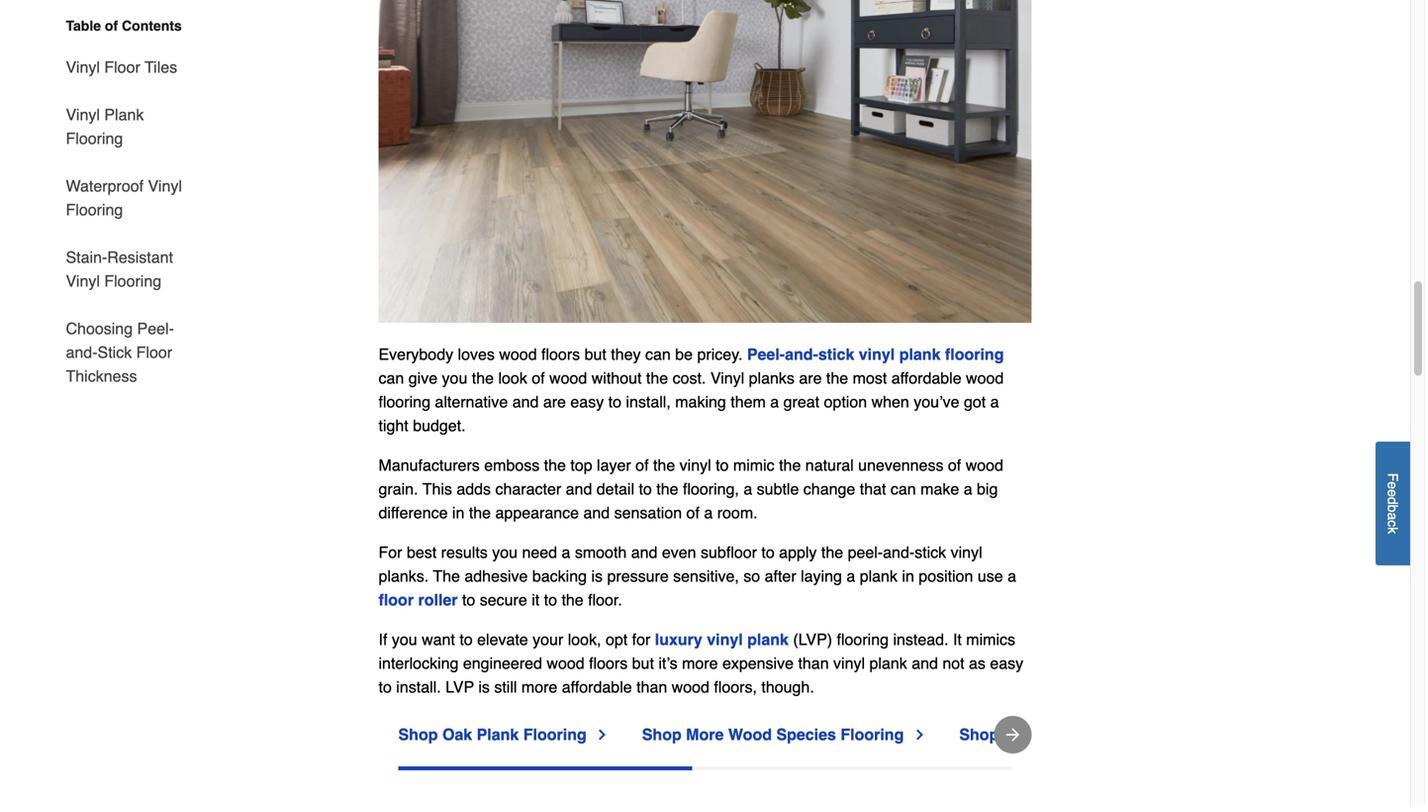 Task type: vqa. For each thing, say whether or not it's contained in the screenshot.
9
no



Task type: locate. For each thing, give the bounding box(es) containing it.
emboss
[[484, 456, 540, 474]]

give
[[409, 369, 438, 387]]

stick up position
[[915, 543, 947, 561]]

though.
[[762, 678, 815, 696]]

need
[[522, 543, 558, 561]]

more down "luxury"
[[682, 654, 718, 672]]

chevron right image
[[595, 727, 611, 743]]

but
[[585, 345, 607, 363], [632, 654, 654, 672]]

a right 'use'
[[1008, 567, 1017, 585]]

vinyl down pricey.
[[711, 369, 745, 387]]

you up alternative
[[442, 369, 468, 387]]

f
[[1386, 473, 1402, 481]]

1 vertical spatial easy
[[991, 654, 1024, 672]]

wood down your
[[547, 654, 585, 672]]

most
[[853, 369, 887, 387]]

peel-
[[137, 319, 174, 338], [747, 345, 785, 363]]

and up pressure
[[631, 543, 658, 561]]

0 vertical spatial is
[[592, 567, 603, 585]]

you right if
[[392, 630, 417, 648]]

0 horizontal spatial are
[[543, 392, 566, 411]]

top
[[571, 456, 593, 474]]

1 horizontal spatial affordable
[[892, 369, 962, 387]]

and inside (lvp) flooring instead. it mimics interlocking engineered wood floors but it's more expensive than vinyl plank and not as easy to install. lvp is still more affordable than wood floors, though.
[[912, 654, 939, 672]]

appearance
[[496, 503, 579, 522]]

a up k
[[1386, 512, 1402, 520]]

more right still
[[522, 678, 558, 696]]

e up b
[[1386, 489, 1402, 497]]

to right the roller
[[462, 591, 476, 609]]

stick up most on the right top of page
[[819, 345, 855, 363]]

wood
[[729, 725, 772, 743]]

peel- up planks
[[747, 345, 785, 363]]

table of contents
[[66, 18, 182, 34]]

0 horizontal spatial affordable
[[562, 678, 632, 696]]

1 vertical spatial floor
[[136, 343, 172, 361]]

you inside everybody loves wood floors but they can be pricey. peel-and-stick vinyl plank flooring can give you the look of wood without the cost. vinyl planks are the most affordable wood flooring alternative and are easy to install, making them a great option when you've got a tight budget.
[[442, 369, 468, 387]]

1 vertical spatial but
[[632, 654, 654, 672]]

flooring inside the stain-resistant vinyl flooring
[[104, 272, 162, 290]]

in left position
[[902, 567, 915, 585]]

the
[[472, 369, 494, 387], [646, 369, 668, 387], [827, 369, 849, 387], [544, 456, 566, 474], [653, 456, 676, 474], [779, 456, 801, 474], [657, 480, 679, 498], [469, 503, 491, 522], [822, 543, 844, 561], [562, 591, 584, 609]]

install,
[[626, 392, 671, 411]]

shop for shop more wood species flooring
[[642, 725, 682, 743]]

1 vertical spatial more
[[522, 678, 558, 696]]

but inside (lvp) flooring instead. it mimics interlocking engineered wood floors but it's more expensive than vinyl plank and not as easy to install. lvp is still more affordable than wood floors, though.
[[632, 654, 654, 672]]

the
[[433, 567, 460, 585]]

1 horizontal spatial can
[[646, 345, 671, 363]]

a left big
[[964, 480, 973, 498]]

2 horizontal spatial flooring
[[946, 345, 1004, 363]]

to left install.
[[379, 678, 392, 696]]

1 horizontal spatial floors
[[589, 654, 628, 672]]

look,
[[568, 630, 602, 648]]

sensitive,
[[673, 567, 740, 585]]

plank inside 'vinyl plank flooring'
[[104, 105, 144, 124]]

plank right oak
[[477, 725, 519, 743]]

peel- right choosing
[[137, 319, 174, 338]]

0 vertical spatial but
[[585, 345, 607, 363]]

a down the peel-
[[847, 567, 856, 585]]

1 horizontal spatial but
[[632, 654, 654, 672]]

it's
[[659, 654, 678, 672]]

and- down that
[[883, 543, 915, 561]]

2 horizontal spatial can
[[891, 480, 917, 498]]

c
[[1386, 520, 1402, 527]]

planks
[[749, 369, 795, 387]]

than down the it's
[[637, 678, 668, 696]]

3 shop from the left
[[960, 725, 999, 743]]

1 vertical spatial in
[[902, 567, 915, 585]]

is down smooth
[[592, 567, 603, 585]]

0 horizontal spatial plank
[[104, 105, 144, 124]]

f e e d b a c k button
[[1376, 441, 1411, 565]]

2 vertical spatial can
[[891, 480, 917, 498]]

flooring inside waterproof vinyl flooring
[[66, 201, 123, 219]]

flooring inside 'vinyl plank flooring'
[[66, 129, 123, 148]]

stain-resistant vinyl flooring
[[66, 248, 173, 290]]

floor inside choosing peel- and-stick floor thickness
[[136, 343, 172, 361]]

0 horizontal spatial more
[[522, 678, 558, 696]]

and down look
[[513, 392, 539, 411]]

to inside everybody loves wood floors but they can be pricey. peel-and-stick vinyl plank flooring can give you the look of wood without the cost. vinyl planks are the most affordable wood flooring alternative and are easy to install, making them a great option when you've got a tight budget.
[[609, 392, 622, 411]]

are right alternative
[[543, 392, 566, 411]]

to up after
[[762, 543, 775, 561]]

floor left tiles
[[104, 58, 140, 76]]

of
[[105, 18, 118, 34], [532, 369, 545, 387], [636, 456, 649, 474], [948, 456, 962, 474], [687, 503, 700, 522]]

to right want
[[460, 630, 473, 648]]

2 shop from the left
[[642, 725, 682, 743]]

table of contents element
[[50, 16, 199, 388]]

waterproof vinyl flooring link
[[66, 162, 199, 234]]

1 horizontal spatial flooring
[[837, 630, 889, 648]]

to down without at top
[[609, 392, 622, 411]]

0 horizontal spatial is
[[479, 678, 490, 696]]

vinyl right waterproof
[[148, 177, 182, 195]]

0 horizontal spatial but
[[585, 345, 607, 363]]

1 horizontal spatial is
[[592, 567, 603, 585]]

shop for shop oak plank flooring
[[399, 725, 438, 743]]

chevron right image
[[912, 727, 928, 743]]

a down planks
[[771, 392, 779, 411]]

floors down opt
[[589, 654, 628, 672]]

plank for shop oak plank flooring
[[477, 725, 519, 743]]

affordable up you've
[[892, 369, 962, 387]]

1 vertical spatial are
[[543, 392, 566, 411]]

2 horizontal spatial shop
[[960, 725, 999, 743]]

easy
[[571, 392, 604, 411], [991, 654, 1024, 672]]

stick
[[98, 343, 132, 361]]

e up d
[[1386, 481, 1402, 489]]

0 horizontal spatial floors
[[542, 345, 580, 363]]

affordable
[[892, 369, 962, 387], [562, 678, 632, 696]]

vinyl up most on the right top of page
[[859, 345, 895, 363]]

to inside (lvp) flooring instead. it mimics interlocking engineered wood floors but it's more expensive than vinyl plank and not as easy to install. lvp is still more affordable than wood floors, though.
[[379, 678, 392, 696]]

shop light plank flooring link
[[960, 723, 1181, 746]]

1 horizontal spatial and-
[[785, 345, 819, 363]]

vinyl inside everybody loves wood floors but they can be pricey. peel-and-stick vinyl plank flooring can give you the look of wood without the cost. vinyl planks are the most affordable wood flooring alternative and are easy to install, making them a great option when you've got a tight budget.
[[711, 369, 745, 387]]

if you want to elevate your look, opt for luxury vinyl plank
[[379, 630, 789, 648]]

vinyl inside for best results you need a smooth and even subfloor to apply the peel-and-stick vinyl planks. the adhesive backing is pressure sensitive, so after laying a plank in position use a floor roller to secure it to the floor.
[[951, 543, 983, 561]]

change
[[804, 480, 856, 498]]

1 horizontal spatial stick
[[915, 543, 947, 561]]

plank down instead.
[[870, 654, 908, 672]]

than down "(lvp)"
[[799, 654, 829, 672]]

1 vertical spatial can
[[379, 369, 404, 387]]

scrollbar
[[399, 766, 693, 770]]

you up adhesive
[[492, 543, 518, 561]]

secure
[[480, 591, 528, 609]]

2 e from the top
[[1386, 489, 1402, 497]]

but down for
[[632, 654, 654, 672]]

table
[[66, 18, 101, 34]]

1 vertical spatial affordable
[[562, 678, 632, 696]]

wood
[[499, 345, 537, 363], [550, 369, 587, 387], [966, 369, 1004, 387], [966, 456, 1004, 474], [547, 654, 585, 672], [672, 678, 710, 696]]

can inside manufacturers emboss the top layer of the vinyl to mimic the natural unevenness of wood grain. this adds character and detail to the flooring, a subtle change that can make a big difference in the appearance and sensation of a room.
[[891, 480, 917, 498]]

stick inside everybody loves wood floors but they can be pricey. peel-and-stick vinyl plank flooring can give you the look of wood without the cost. vinyl planks are the most affordable wood flooring alternative and are easy to install, making them a great option when you've got a tight budget.
[[819, 345, 855, 363]]

plank
[[900, 345, 941, 363], [860, 567, 898, 585], [748, 630, 789, 648], [870, 654, 908, 672]]

and- inside choosing peel- and-stick floor thickness
[[66, 343, 98, 361]]

1 vertical spatial is
[[479, 678, 490, 696]]

vinyl up position
[[951, 543, 983, 561]]

plank down vinyl floor tiles link
[[104, 105, 144, 124]]

1 horizontal spatial plank
[[477, 725, 519, 743]]

easy down mimics at the bottom right of page
[[991, 654, 1024, 672]]

shop left arrow right image
[[960, 725, 999, 743]]

floor right stick
[[136, 343, 172, 361]]

and- down choosing
[[66, 343, 98, 361]]

1 horizontal spatial in
[[902, 567, 915, 585]]

0 vertical spatial floor
[[104, 58, 140, 76]]

can left "be"
[[646, 345, 671, 363]]

elevate
[[477, 630, 528, 648]]

of right look
[[532, 369, 545, 387]]

0 vertical spatial affordable
[[892, 369, 962, 387]]

wood up big
[[966, 456, 1004, 474]]

1 vertical spatial floors
[[589, 654, 628, 672]]

light
[[1004, 725, 1043, 743]]

but left they
[[585, 345, 607, 363]]

peel- inside everybody loves wood floors but they can be pricey. peel-and-stick vinyl plank flooring can give you the look of wood without the cost. vinyl planks are the most affordable wood flooring alternative and are easy to install, making them a great option when you've got a tight budget.
[[747, 345, 785, 363]]

0 horizontal spatial peel-
[[137, 319, 174, 338]]

floors inside (lvp) flooring instead. it mimics interlocking engineered wood floors but it's more expensive than vinyl plank and not as easy to install. lvp is still more affordable than wood floors, though.
[[589, 654, 628, 672]]

0 horizontal spatial stick
[[819, 345, 855, 363]]

and- up planks
[[785, 345, 819, 363]]

luxury vinyl plank link
[[655, 630, 789, 648]]

choosing peel- and-stick floor thickness link
[[66, 305, 199, 388]]

0 vertical spatial easy
[[571, 392, 604, 411]]

vinyl inside everybody loves wood floors but they can be pricey. peel-and-stick vinyl plank flooring can give you the look of wood without the cost. vinyl planks are the most affordable wood flooring alternative and are easy to install, making them a great option when you've got a tight budget.
[[859, 345, 895, 363]]

1 horizontal spatial shop
[[642, 725, 682, 743]]

tiles
[[145, 58, 177, 76]]

can down unevenness
[[891, 480, 917, 498]]

1 vertical spatial peel-
[[747, 345, 785, 363]]

b
[[1386, 505, 1402, 512]]

2 horizontal spatial and-
[[883, 543, 915, 561]]

k
[[1386, 527, 1402, 534]]

results
[[441, 543, 488, 561]]

plank up you've
[[900, 345, 941, 363]]

easy down without at top
[[571, 392, 604, 411]]

0 vertical spatial are
[[799, 369, 822, 387]]

affordable up chevron right image
[[562, 678, 632, 696]]

backing
[[533, 567, 587, 585]]

1 shop from the left
[[399, 725, 438, 743]]

install.
[[396, 678, 441, 696]]

flooring right "(lvp)"
[[837, 630, 889, 648]]

easy inside everybody loves wood floors but they can be pricey. peel-and-stick vinyl plank flooring can give you the look of wood without the cost. vinyl planks are the most affordable wood flooring alternative and are easy to install, making them a great option when you've got a tight budget.
[[571, 392, 604, 411]]

make
[[921, 480, 960, 498]]

1 horizontal spatial than
[[799, 654, 829, 672]]

0 vertical spatial flooring
[[946, 345, 1004, 363]]

1 vertical spatial stick
[[915, 543, 947, 561]]

0 vertical spatial in
[[452, 503, 465, 522]]

natural
[[806, 456, 854, 474]]

arrow right image
[[1004, 725, 1023, 744]]

engineered
[[463, 654, 543, 672]]

2 horizontal spatial you
[[492, 543, 518, 561]]

1 horizontal spatial you
[[442, 369, 468, 387]]

and inside everybody loves wood floors but they can be pricey. peel-and-stick vinyl plank flooring can give you the look of wood without the cost. vinyl planks are the most affordable wood flooring alternative and are easy to install, making them a great option when you've got a tight budget.
[[513, 392, 539, 411]]

2 vertical spatial flooring
[[837, 630, 889, 648]]

floor roller link
[[379, 591, 458, 609]]

shop left oak
[[399, 725, 438, 743]]

of inside everybody loves wood floors but they can be pricey. peel-and-stick vinyl plank flooring can give you the look of wood without the cost. vinyl planks are the most affordable wood flooring alternative and are easy to install, making them a great option when you've got a tight budget.
[[532, 369, 545, 387]]

plank inside (lvp) flooring instead. it mimics interlocking engineered wood floors but it's more expensive than vinyl plank and not as easy to install. lvp is still more affordable than wood floors, though.
[[870, 654, 908, 672]]

best
[[407, 543, 437, 561]]

smooth
[[575, 543, 627, 561]]

grain.
[[379, 480, 418, 498]]

flooring up tight at bottom left
[[379, 392, 431, 411]]

flooring up got
[[946, 345, 1004, 363]]

vinyl down 'stain-'
[[66, 272, 100, 290]]

0 horizontal spatial in
[[452, 503, 465, 522]]

in inside for best results you need a smooth and even subfloor to apply the peel-and-stick vinyl planks. the adhesive backing is pressure sensitive, so after laying a plank in position use a floor roller to secure it to the floor.
[[902, 567, 915, 585]]

1 horizontal spatial peel-
[[747, 345, 785, 363]]

adds
[[457, 480, 491, 498]]

1 horizontal spatial easy
[[991, 654, 1024, 672]]

2 horizontal spatial plank
[[1047, 725, 1089, 743]]

them
[[731, 392, 766, 411]]

vinyl up flooring,
[[680, 456, 712, 474]]

shop left more
[[642, 725, 682, 743]]

a
[[771, 392, 779, 411], [991, 392, 1000, 411], [744, 480, 753, 498], [964, 480, 973, 498], [704, 503, 713, 522], [1386, 512, 1402, 520], [562, 543, 571, 561], [847, 567, 856, 585], [1008, 567, 1017, 585]]

0 vertical spatial peel-
[[137, 319, 174, 338]]

peel-and-stick vinyl plank floor in a home office image
[[379, 0, 1032, 323]]

is left still
[[479, 678, 490, 696]]

and down top
[[566, 480, 592, 498]]

cost.
[[673, 369, 706, 387]]

0 horizontal spatial easy
[[571, 392, 604, 411]]

a right got
[[991, 392, 1000, 411]]

2 vertical spatial you
[[392, 630, 417, 648]]

everybody loves wood floors but they can be pricey. peel-and-stick vinyl plank flooring can give you the look of wood without the cost. vinyl planks are the most affordable wood flooring alternative and are easy to install, making them a great option when you've got a tight budget.
[[379, 345, 1004, 435]]

pressure
[[607, 567, 669, 585]]

floor
[[104, 58, 140, 76], [136, 343, 172, 361]]

in down adds
[[452, 503, 465, 522]]

can left give
[[379, 369, 404, 387]]

0 vertical spatial you
[[442, 369, 468, 387]]

floors left they
[[542, 345, 580, 363]]

plank down the peel-
[[860, 567, 898, 585]]

1 vertical spatial you
[[492, 543, 518, 561]]

floor.
[[588, 591, 623, 609]]

1 vertical spatial flooring
[[379, 392, 431, 411]]

lvp
[[446, 678, 474, 696]]

0 horizontal spatial and-
[[66, 343, 98, 361]]

is inside for best results you need a smooth and even subfloor to apply the peel-and-stick vinyl planks. the adhesive backing is pressure sensitive, so after laying a plank in position use a floor roller to secure it to the floor.
[[592, 567, 603, 585]]

vinyl down vinyl floor tiles link
[[66, 105, 100, 124]]

plank right light
[[1047, 725, 1089, 743]]

1 e from the top
[[1386, 481, 1402, 489]]

affordable inside (lvp) flooring instead. it mimics interlocking engineered wood floors but it's more expensive than vinyl plank and not as easy to install. lvp is still more affordable than wood floors, though.
[[562, 678, 632, 696]]

species
[[777, 725, 837, 743]]

luxury
[[655, 630, 703, 648]]

interlocking
[[379, 654, 459, 672]]

vinyl plank flooring
[[66, 105, 144, 148]]

0 vertical spatial stick
[[819, 345, 855, 363]]

without
[[592, 369, 642, 387]]

d
[[1386, 497, 1402, 505]]

0 horizontal spatial you
[[392, 630, 417, 648]]

manufacturers
[[379, 456, 480, 474]]

are up great
[[799, 369, 822, 387]]

0 horizontal spatial than
[[637, 678, 668, 696]]

and down instead.
[[912, 654, 939, 672]]

vinyl up species
[[834, 654, 865, 672]]

0 vertical spatial floors
[[542, 345, 580, 363]]

0 horizontal spatial shop
[[399, 725, 438, 743]]

for best results you need a smooth and even subfloor to apply the peel-and-stick vinyl planks. the adhesive backing is pressure sensitive, so after laying a plank in position use a floor roller to secure it to the floor.
[[379, 543, 1017, 609]]

1 horizontal spatial more
[[682, 654, 718, 672]]



Task type: describe. For each thing, give the bounding box(es) containing it.
(lvp)
[[793, 630, 833, 648]]

a inside f e e d b a c k button
[[1386, 512, 1402, 520]]

roller
[[418, 591, 458, 609]]

plank inside everybody loves wood floors but they can be pricey. peel-and-stick vinyl plank flooring can give you the look of wood without the cost. vinyl planks are the most affordable wood flooring alternative and are easy to install, making them a great option when you've got a tight budget.
[[900, 345, 941, 363]]

wood up got
[[966, 369, 1004, 387]]

wood down the it's
[[672, 678, 710, 696]]

making
[[676, 392, 727, 411]]

it
[[532, 591, 540, 609]]

easy inside (lvp) flooring instead. it mimics interlocking engineered wood floors but it's more expensive than vinyl plank and not as easy to install. lvp is still more affordable than wood floors, though.
[[991, 654, 1024, 672]]

tight
[[379, 416, 409, 435]]

flooring,
[[683, 480, 740, 498]]

peel-and-stick vinyl plank flooring link
[[747, 345, 1004, 363]]

but inside everybody loves wood floors but they can be pricey. peel-and-stick vinyl plank flooring can give you the look of wood without the cost. vinyl planks are the most affordable wood flooring alternative and are easy to install, making them a great option when you've got a tight budget.
[[585, 345, 607, 363]]

(lvp) flooring instead. it mimics interlocking engineered wood floors but it's more expensive than vinyl plank and not as easy to install. lvp is still more affordable than wood floors, though.
[[379, 630, 1024, 696]]

shop for shop light plank flooring
[[960, 725, 999, 743]]

0 vertical spatial can
[[646, 345, 671, 363]]

of up make
[[948, 456, 962, 474]]

mimic
[[734, 456, 775, 474]]

everybody
[[379, 345, 454, 363]]

it
[[953, 630, 962, 648]]

1 horizontal spatial are
[[799, 369, 822, 387]]

vinyl floor tiles
[[66, 58, 177, 76]]

subfloor
[[701, 543, 757, 561]]

oak
[[443, 725, 472, 743]]

alternative
[[435, 392, 508, 411]]

shop more wood species flooring link
[[642, 723, 928, 746]]

adhesive
[[465, 567, 528, 585]]

when
[[872, 392, 910, 411]]

affordable inside everybody loves wood floors but they can be pricey. peel-and-stick vinyl plank flooring can give you the look of wood without the cost. vinyl planks are the most affordable wood flooring alternative and are easy to install, making them a great option when you've got a tight budget.
[[892, 369, 962, 387]]

vinyl up expensive
[[707, 630, 743, 648]]

more
[[686, 725, 724, 743]]

stain-resistant vinyl flooring link
[[66, 234, 199, 305]]

1 vertical spatial than
[[637, 678, 668, 696]]

that
[[860, 480, 887, 498]]

vinyl plank flooring link
[[66, 91, 199, 162]]

plank up expensive
[[748, 630, 789, 648]]

a down mimic
[[744, 480, 753, 498]]

vinyl inside (lvp) flooring instead. it mimics interlocking engineered wood floors but it's more expensive than vinyl plank and not as easy to install. lvp is still more affordable than wood floors, though.
[[834, 654, 865, 672]]

instead.
[[894, 630, 949, 648]]

stick inside for best results you need a smooth and even subfloor to apply the peel-and-stick vinyl planks. the adhesive backing is pressure sensitive, so after laying a plank in position use a floor roller to secure it to the floor.
[[915, 543, 947, 561]]

for
[[379, 543, 403, 561]]

vinyl down table
[[66, 58, 100, 76]]

waterproof vinyl flooring
[[66, 177, 182, 219]]

vinyl floor tiles link
[[66, 44, 177, 91]]

0 horizontal spatial can
[[379, 369, 404, 387]]

apply
[[779, 543, 817, 561]]

vinyl inside the stain-resistant vinyl flooring
[[66, 272, 100, 290]]

sensation
[[615, 503, 682, 522]]

wood inside manufacturers emboss the top layer of the vinyl to mimic the natural unevenness of wood grain. this adds character and detail to the flooring, a subtle change that can make a big difference in the appearance and sensation of a room.
[[966, 456, 1004, 474]]

character
[[496, 480, 562, 498]]

loves
[[458, 345, 495, 363]]

plank inside for best results you need a smooth and even subfloor to apply the peel-and-stick vinyl planks. the adhesive backing is pressure sensitive, so after laying a plank in position use a floor roller to secure it to the floor.
[[860, 567, 898, 585]]

layer
[[597, 456, 631, 474]]

waterproof
[[66, 177, 144, 195]]

f e e d b a c k
[[1386, 473, 1402, 534]]

and down detail
[[584, 503, 610, 522]]

after
[[765, 567, 797, 585]]

a down flooring,
[[704, 503, 713, 522]]

got
[[964, 392, 986, 411]]

vinyl inside manufacturers emboss the top layer of the vinyl to mimic the natural unevenness of wood grain. this adds character and detail to the flooring, a subtle change that can make a big difference in the appearance and sensation of a room.
[[680, 456, 712, 474]]

big
[[977, 480, 998, 498]]

budget.
[[413, 416, 466, 435]]

wood left without at top
[[550, 369, 587, 387]]

option
[[824, 392, 868, 411]]

mimics
[[967, 630, 1016, 648]]

of right table
[[105, 18, 118, 34]]

of down flooring,
[[687, 503, 700, 522]]

stain-
[[66, 248, 107, 266]]

0 vertical spatial than
[[799, 654, 829, 672]]

peel-
[[848, 543, 883, 561]]

vinyl inside 'vinyl plank flooring'
[[66, 105, 100, 124]]

0 vertical spatial more
[[682, 654, 718, 672]]

and- inside for best results you need a smooth and even subfloor to apply the peel-and-stick vinyl planks. the adhesive backing is pressure sensitive, so after laying a plank in position use a floor roller to secure it to the floor.
[[883, 543, 915, 561]]

detail
[[597, 480, 635, 498]]

to up flooring,
[[716, 456, 729, 474]]

choosing peel- and-stick floor thickness
[[66, 319, 174, 385]]

as
[[969, 654, 986, 672]]

and inside for best results you need a smooth and even subfloor to apply the peel-and-stick vinyl planks. the adhesive backing is pressure sensitive, so after laying a plank in position use a floor roller to secure it to the floor.
[[631, 543, 658, 561]]

in inside manufacturers emboss the top layer of the vinyl to mimic the natural unevenness of wood grain. this adds character and detail to the flooring, a subtle change that can make a big difference in the appearance and sensation of a room.
[[452, 503, 465, 522]]

great
[[784, 392, 820, 411]]

floors inside everybody loves wood floors but they can be pricey. peel-and-stick vinyl plank flooring can give you the look of wood without the cost. vinyl planks are the most affordable wood flooring alternative and are easy to install, making them a great option when you've got a tight budget.
[[542, 345, 580, 363]]

even
[[662, 543, 697, 561]]

if
[[379, 630, 388, 648]]

difference
[[379, 503, 448, 522]]

shop oak plank flooring link
[[399, 723, 611, 746]]

to right it
[[544, 591, 557, 609]]

they
[[611, 345, 641, 363]]

still
[[494, 678, 517, 696]]

wood up look
[[499, 345, 537, 363]]

to up sensation
[[639, 480, 652, 498]]

expensive
[[723, 654, 794, 672]]

of right 'layer'
[[636, 456, 649, 474]]

be
[[676, 345, 693, 363]]

plank for shop light plank flooring
[[1047, 725, 1089, 743]]

position
[[919, 567, 974, 585]]

is inside (lvp) flooring instead. it mimics interlocking engineered wood floors but it's more expensive than vinyl plank and not as easy to install. lvp is still more affordable than wood floors, though.
[[479, 678, 490, 696]]

and- inside everybody loves wood floors but they can be pricey. peel-and-stick vinyl plank flooring can give you the look of wood without the cost. vinyl planks are the most affordable wood flooring alternative and are easy to install, making them a great option when you've got a tight budget.
[[785, 345, 819, 363]]

floor
[[379, 591, 414, 609]]

room.
[[718, 503, 758, 522]]

a up backing
[[562, 543, 571, 561]]

not
[[943, 654, 965, 672]]

you inside for best results you need a smooth and even subfloor to apply the peel-and-stick vinyl planks. the adhesive backing is pressure sensitive, so after laying a plank in position use a floor roller to secure it to the floor.
[[492, 543, 518, 561]]

vinyl inside waterproof vinyl flooring
[[148, 177, 182, 195]]

you've
[[914, 392, 960, 411]]

unevenness
[[859, 456, 944, 474]]

want
[[422, 630, 455, 648]]

floors,
[[714, 678, 757, 696]]

resistant
[[107, 248, 173, 266]]

0 horizontal spatial flooring
[[379, 392, 431, 411]]

choosing
[[66, 319, 133, 338]]

subtle
[[757, 480, 799, 498]]

your
[[533, 630, 564, 648]]

flooring inside (lvp) flooring instead. it mimics interlocking engineered wood floors but it's more expensive than vinyl plank and not as easy to install. lvp is still more affordable than wood floors, though.
[[837, 630, 889, 648]]

peel- inside choosing peel- and-stick floor thickness
[[137, 319, 174, 338]]

laying
[[801, 567, 843, 585]]



